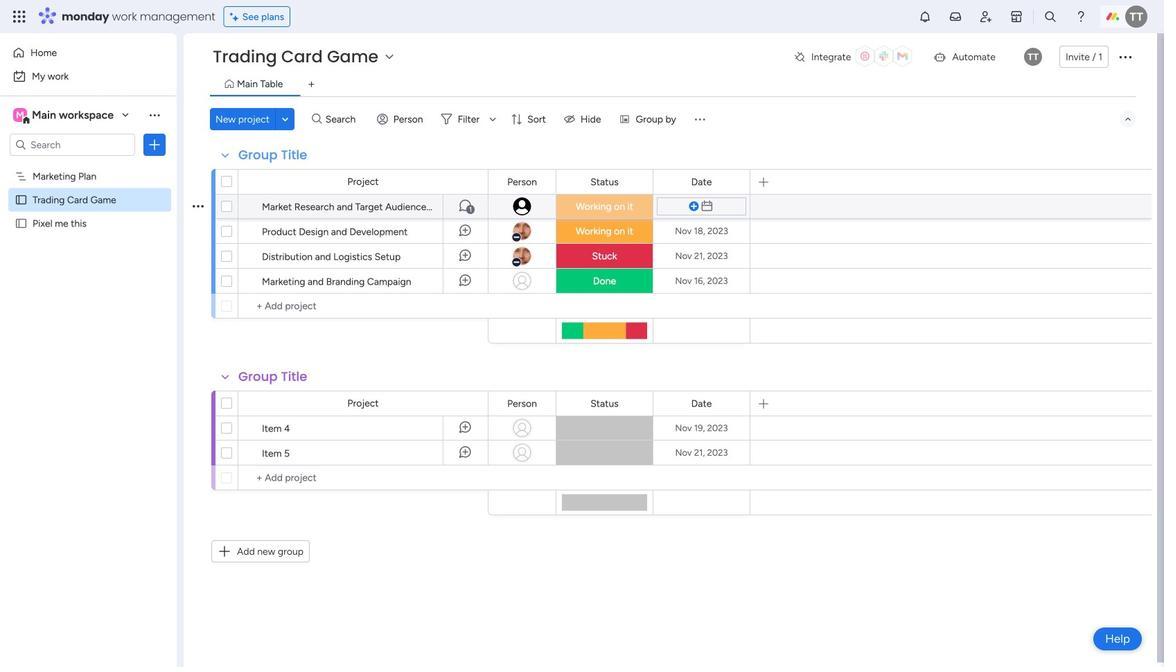 Task type: vqa. For each thing, say whether or not it's contained in the screenshot.
bottom + Add project text box
no



Task type: locate. For each thing, give the bounding box(es) containing it.
1 horizontal spatial terry turtle image
[[1126, 6, 1148, 28]]

option
[[8, 42, 168, 64], [8, 65, 168, 87], [0, 164, 177, 167]]

list box
[[0, 162, 177, 423]]

invite members image
[[980, 10, 994, 24]]

public board image
[[15, 193, 28, 207]]

terry turtle image
[[1126, 6, 1148, 28], [1025, 48, 1043, 66]]

None field
[[235, 146, 311, 164], [504, 174, 541, 190], [587, 174, 623, 190], [688, 174, 716, 190], [235, 368, 311, 386], [504, 396, 541, 412], [587, 396, 623, 412], [688, 396, 716, 412], [235, 146, 311, 164], [504, 174, 541, 190], [587, 174, 623, 190], [688, 174, 716, 190], [235, 368, 311, 386], [504, 396, 541, 412], [587, 396, 623, 412], [688, 396, 716, 412]]

public board image
[[15, 217, 28, 230]]

Search in workspace field
[[29, 137, 116, 153]]

0 vertical spatial terry turtle image
[[1126, 6, 1148, 28]]

0 vertical spatial options image
[[1118, 49, 1134, 65]]

1 + add project text field from the top
[[245, 298, 482, 315]]

arrow down image
[[485, 111, 501, 128]]

+ Add project text field
[[245, 298, 482, 315], [245, 470, 482, 487]]

monday marketplace image
[[1010, 10, 1024, 24]]

Search field
[[322, 110, 364, 129]]

2 + add project text field from the top
[[245, 470, 482, 487]]

options image
[[1118, 49, 1134, 65], [148, 138, 162, 152], [193, 189, 204, 224]]

0 vertical spatial option
[[8, 42, 168, 64]]

tab
[[301, 73, 323, 96]]

tab list
[[210, 73, 1137, 96]]

see plans image
[[230, 9, 242, 24]]

1 vertical spatial terry turtle image
[[1025, 48, 1043, 66]]

1 vertical spatial option
[[8, 65, 168, 87]]

0 horizontal spatial options image
[[148, 138, 162, 152]]

1 horizontal spatial options image
[[193, 189, 204, 224]]

2 horizontal spatial options image
[[1118, 49, 1134, 65]]

0 horizontal spatial terry turtle image
[[1025, 48, 1043, 66]]

1 vertical spatial + add project text field
[[245, 470, 482, 487]]

menu image
[[693, 112, 707, 126]]

0 vertical spatial + add project text field
[[245, 298, 482, 315]]



Task type: describe. For each thing, give the bounding box(es) containing it.
angle down image
[[282, 114, 289, 124]]

select product image
[[12, 10, 26, 24]]

v2 search image
[[312, 111, 322, 127]]

workspace options image
[[148, 108, 162, 122]]

add view image
[[309, 80, 314, 90]]

workspace selection element
[[13, 107, 116, 125]]

2 vertical spatial option
[[0, 164, 177, 167]]

search everything image
[[1044, 10, 1058, 24]]

collapse image
[[1123, 114, 1134, 125]]

update feed image
[[949, 10, 963, 24]]

help image
[[1075, 10, 1089, 24]]

1 vertical spatial options image
[[148, 138, 162, 152]]

2 vertical spatial options image
[[193, 189, 204, 224]]

notifications image
[[919, 10, 933, 24]]

workspace image
[[13, 107, 27, 123]]



